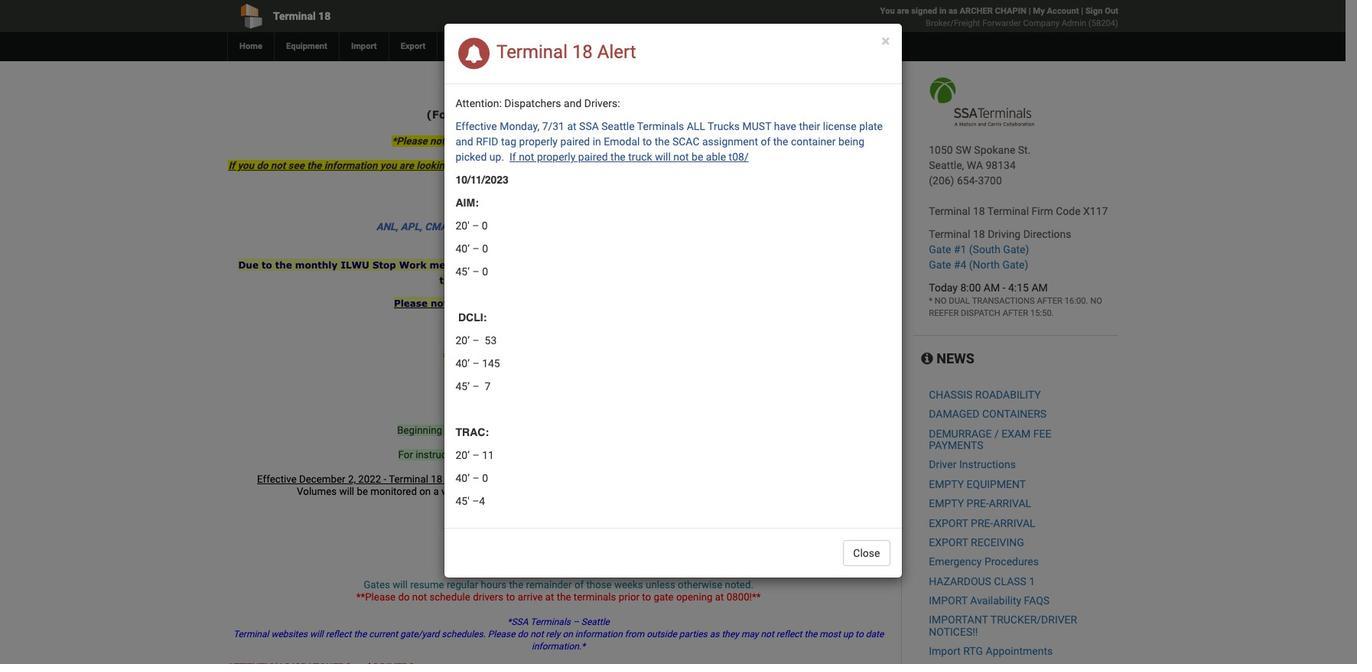 Task type: vqa. For each thing, say whether or not it's contained in the screenshot.
2nd note from the bottom of the page
yes



Task type: locate. For each thing, give the bounding box(es) containing it.
0 horizontal spatial terminals
[[530, 617, 571, 627]]

pre- down 'empty equipment' link
[[967, 497, 989, 510]]

2 horizontal spatial in
[[939, 6, 946, 16]]

0 vertical spatial seattle
[[602, 120, 635, 132]]

2,
[[348, 474, 356, 485]]

20' down the trac:
[[456, 449, 470, 461]]

be down mae,
[[605, 259, 617, 271]]

2 reflect from the left
[[776, 629, 802, 640]]

45'
[[456, 495, 469, 507]]

closing up the serviced.
[[620, 259, 657, 271]]

that left we
[[453, 135, 471, 147]]

otherwise
[[678, 579, 722, 591]]

1 horizontal spatial if
[[509, 151, 516, 163]]

and
[[564, 97, 582, 109], [456, 135, 473, 148], [502, 486, 519, 497]]

45' for 45' –  7
[[456, 380, 470, 392]]

will down load
[[539, 366, 557, 378]]

trac:
[[456, 426, 489, 438]]

operations up friday
[[611, 474, 659, 485]]

to inside to ensure that all trucks in the terminal will be serviced.
[[830, 259, 840, 271]]

1 vertical spatial are
[[399, 160, 414, 171]]

rfid
[[476, 135, 498, 148]]

will right the gates
[[583, 259, 601, 271]]

18 up weekly
[[431, 474, 442, 485]]

2 you from the left
[[380, 160, 397, 171]]

0 vertical spatial paired
[[560, 135, 590, 148]]

ssa
[[579, 120, 599, 132]]

0 horizontal spatial container
[[557, 437, 600, 448]]

basis
[[475, 486, 499, 497]]

0 horizontal spatial |
[[1029, 6, 1031, 16]]

gates up **please
[[364, 579, 390, 591]]

1 vertical spatial container
[[557, 437, 600, 448]]

assignment
[[702, 135, 758, 148]]

20' down dcli:
[[456, 334, 470, 347]]

please up 10/11/2023
[[470, 160, 500, 171]]

thursday,
[[601, 298, 652, 309]]

40' – 0 up due to the monthly ilwu stop work meeting, terminal 18's gates will be closing early on
[[456, 243, 488, 255]]

2 am from the left
[[1032, 282, 1048, 294]]

1 vertical spatial and
[[456, 135, 473, 148]]

3700
[[978, 174, 1002, 187]]

t08/
[[729, 151, 749, 163]]

1 vertical spatial 45'
[[456, 380, 470, 392]]

18 up the "equipment"
[[318, 10, 331, 22]]

map up home
[[664, 108, 689, 121]]

0 vertical spatial gates
[[506, 366, 536, 378]]

seattle inside effective monday, 7/31 at ssa seattle terminals all trucks must have their license plate and rfid tag properly paired in emodal to the scac assignment of the container being picked up.
[[602, 120, 635, 132]]

0 vertical spatial 45'
[[456, 265, 470, 278]]

0 vertical spatial import
[[351, 41, 377, 51]]

closing up the when
[[530, 474, 563, 485]]

2 horizontal spatial do
[[518, 629, 528, 640]]

| left my
[[1029, 6, 1031, 16]]

0 vertical spatial terminals
[[637, 120, 684, 132]]

1 horizontal spatial |
[[1081, 6, 1083, 16]]

paired inside effective monday, 7/31 at ssa seattle terminals all trucks must have their license plate and rfid tag properly paired in emodal to the scac assignment of the container being picked up.
[[560, 135, 590, 148]]

1 horizontal spatial have
[[774, 120, 796, 132]]

1 horizontal spatial gate/yard
[[565, 474, 609, 485]]

refer down tag
[[503, 160, 525, 171]]

| left sign
[[1081, 6, 1083, 16]]

0 horizontal spatial closing
[[530, 474, 563, 485]]

1 vertical spatial for
[[583, 425, 596, 436]]

home link
[[227, 32, 274, 61]]

(south
[[969, 243, 1001, 256]]

will inside to ensure that all trucks in the terminal will be serviced.
[[594, 275, 612, 286]]

operations
[[611, 474, 659, 485], [715, 486, 763, 497]]

gates inside *no double transactions after 15:30 pm *no reefer dispatch after 15:30 pm *no empty or load dispatch after 16:00 pm *in-gates will close at 16:00
[[506, 366, 536, 378]]

import inside chassis roadability damaged containers demurrage / exam fee payments driver instructions empty equipment empty pre-arrival export pre-arrival export receiving emergency procedures hazardous class 1 import availability faqs important trucker/driver notices!! import rtg appointments
[[929, 645, 961, 657]]

40' – 0 up weekly
[[456, 472, 488, 484]]

code
[[1056, 205, 1081, 217]]

that inside to ensure that all trucks in the terminal will be serviced.
[[439, 275, 460, 286]]

of inside if you do not see the information you are looking for, please refer to the menu items above or the links under news on the right-hand side of the screen.
[[862, 160, 872, 171]]

20'
[[456, 220, 469, 232]]

a left weekly
[[433, 486, 439, 497]]

2 horizontal spatial of
[[862, 160, 872, 171]]

20' –  53
[[456, 334, 497, 347]]

terminal 18 alert
[[492, 42, 636, 63]]

0 horizontal spatial refer
[[503, 160, 525, 171]]

2 vertical spatial gate/yard
[[400, 629, 439, 640]]

please down *ssa
[[488, 629, 515, 640]]

terminal up the monitored
[[389, 474, 428, 485]]

chassis
[[929, 388, 973, 401]]

effective inside effective december 2, 2022 - terminal 18 will temporarily be closing gate/yard operations on fridays due to ongoing volume declines volumes will be monitored on a weekly basis and when conditions improve, friday gate/yard operations will resume.
[[257, 474, 297, 485]]

1 vertical spatial effective
[[257, 474, 297, 485]]

0 horizontal spatial if
[[228, 160, 235, 171]]

1 vertical spatial closing
[[530, 474, 563, 485]]

45' for 45' – 0
[[456, 265, 470, 278]]

as left they
[[710, 629, 719, 640]]

empty pre-arrival link
[[929, 497, 1031, 510]]

the inside to ensure that all trucks in the terminal will be serviced.
[[527, 275, 544, 286]]

instructions
[[959, 459, 1016, 471]]

1 vertical spatial of
[[862, 160, 872, 171]]

rtg
[[963, 645, 983, 657]]

paired down ssa
[[560, 135, 590, 148]]

on right news
[[759, 160, 770, 171]]

1 vertical spatial import
[[929, 645, 961, 657]]

note down meeting, on the top
[[431, 298, 454, 309]]

of right side
[[862, 160, 872, 171]]

1 vertical spatial that
[[439, 275, 460, 286]]

7
[[485, 380, 491, 392]]

1 horizontal spatial as
[[949, 6, 958, 16]]

0 vertical spatial gate
[[929, 243, 951, 256]]

or down reefer
[[502, 351, 513, 363]]

not inside if you do not see the information you are looking for, please refer to the menu items above or the links under news on the right-hand side of the screen.
[[271, 160, 286, 171]]

here,
[[571, 108, 602, 121]]

instructions
[[416, 449, 469, 461]]

(north
[[969, 259, 1000, 271]]

0 horizontal spatial am
[[984, 282, 1000, 294]]

40' up due to the monthly ilwu stop work meeting, terminal 18's gates will be closing early on
[[456, 243, 470, 255]]

0 vertical spatial are
[[897, 6, 909, 16]]

after up 15:50.
[[1037, 296, 1063, 306]]

please down affect on the left
[[545, 449, 575, 461]]

gate left #1 at the top right of the page
[[929, 243, 951, 256]]

1 horizontal spatial reflect
[[776, 629, 802, 640]]

t18 yard map link
[[606, 108, 689, 121]]

terminals up our
[[637, 120, 684, 132]]

1 vertical spatial do
[[398, 591, 410, 603]]

1 map from the left
[[512, 108, 537, 121]]

1 vertical spatial have
[[489, 135, 511, 147]]

no
[[935, 296, 947, 306], [1090, 296, 1102, 306]]

2 vertical spatial of
[[574, 579, 584, 591]]

0 vertical spatial operations
[[611, 474, 659, 485]]

1 horizontal spatial and
[[502, 486, 519, 497]]

on right early
[[689, 259, 702, 271]]

1 45' from the top
[[456, 265, 470, 278]]

if for if you do not see the information you are looking for, please refer to the menu items above or the links under news on the right-hand side of the screen.
[[228, 160, 235, 171]]

t18 inside beginning june 3, 2023, t18 will be open for a this will not affect container free time.
[[507, 425, 525, 436]]

have left their
[[774, 120, 796, 132]]

1 horizontal spatial refer
[[578, 449, 599, 461]]

click
[[541, 108, 568, 121]]

16:00.
[[1065, 296, 1088, 306]]

dispatch up close
[[544, 351, 588, 363]]

18 up here, at the top
[[589, 93, 604, 106]]

1 40' – 0 from the top
[[456, 243, 488, 255]]

1 horizontal spatial gates
[[506, 366, 536, 378]]

1 am from the left
[[984, 282, 1000, 294]]

container inside effective monday, 7/31 at ssa seattle terminals all trucks must have their license plate and rfid tag properly paired in emodal to the scac assignment of the container being picked up.
[[791, 135, 836, 148]]

*
[[929, 296, 933, 306]]

2 horizontal spatial and
[[564, 97, 582, 109]]

dispatch down transactions
[[527, 336, 571, 347]]

terminal left the websites
[[233, 629, 269, 640]]

closing inside effective december 2, 2022 - terminal 18 will temporarily be closing gate/yard operations on fridays due to ongoing volume declines volumes will be monitored on a weekly basis and when conditions improve, friday gate/yard operations will resume.
[[530, 474, 563, 485]]

you
[[237, 160, 254, 171], [380, 160, 397, 171]]

export up export receiving link
[[929, 517, 968, 529]]

for right open
[[583, 425, 596, 436]]

do inside *ssa terminals – seattle terminal websites will reflect the current gate/yard schedules. please do not rely on information from outside parties as they may not reflect the most up to date information.*
[[518, 629, 528, 640]]

0 vertical spatial 15:30
[[612, 321, 642, 332]]

terminal up driving
[[987, 205, 1029, 217]]

16:00
[[619, 351, 649, 363], [603, 366, 633, 378]]

0 vertical spatial 16:00
[[619, 351, 649, 363]]

news
[[933, 350, 974, 366]]

45' – 0
[[456, 265, 488, 278]]

1 for from the top
[[583, 298, 598, 309]]

in inside effective monday, 7/31 at ssa seattle terminals all trucks must have their license plate and rfid tag properly paired in emodal to the scac assignment of the container being picked up.
[[593, 135, 601, 148]]

a inside effective december 2, 2022 - terminal 18 will temporarily be closing gate/yard operations on fridays due to ongoing volume declines volumes will be monitored on a weekly basis and when conditions improve, friday gate/yard operations will resume.
[[433, 486, 439, 497]]

be left the able
[[692, 151, 703, 163]]

gate/yard right current at the bottom left of page
[[400, 629, 439, 640]]

terminal up dispatchers
[[496, 42, 568, 63]]

terminal down (206) on the top right
[[929, 205, 970, 217]]

fridays
[[676, 474, 709, 485]]

container
[[791, 135, 836, 148], [557, 437, 600, 448]]

1 20' from the top
[[456, 334, 470, 347]]

below
[[477, 298, 508, 309]]

please down work
[[394, 298, 428, 309]]

directions
[[1023, 228, 1071, 240]]

2 vertical spatial *no
[[443, 351, 463, 363]]

do left see
[[257, 160, 268, 171]]

please
[[394, 298, 428, 309], [488, 629, 515, 640]]

driver instructions link
[[929, 459, 1016, 471]]

if inside if you do not see the information you are looking for, please refer to the menu items above or the links under news on the right-hand side of the screen.
[[228, 160, 235, 171]]

sw
[[956, 144, 971, 156]]

properly inside effective monday, 7/31 at ssa seattle terminals all trucks must have their license plate and rfid tag properly paired in emodal to the scac assignment of the container being picked up.
[[519, 135, 558, 148]]

to inside effective monday, 7/31 at ssa seattle terminals all trucks must have their license plate and rfid tag properly paired in emodal to the scac assignment of the container being picked up.
[[642, 135, 652, 148]]

be inside to ensure that all trucks in the terminal will be serviced.
[[616, 275, 628, 286]]

to inside if you do not see the information you are looking for, please refer to the menu items above or the links under news on the right-hand side of the screen.
[[527, 160, 536, 171]]

trucks
[[479, 275, 511, 286]]

- up the monitored
[[384, 474, 386, 485]]

information inside *ssa terminals – seattle terminal websites will reflect the current gate/yard schedules. please do not rely on information from outside parties as they may not reflect the most up to date information.*
[[575, 629, 623, 640]]

driver
[[929, 459, 957, 471]]

1 horizontal spatial information
[[575, 629, 623, 640]]

all
[[464, 275, 476, 286]]

effective for effective december 2, 2022 - terminal 18 will temporarily be closing gate/yard operations on fridays due to ongoing volume declines volumes will be monitored on a weekly basis and when conditions improve, friday gate/yard operations will resume.
[[257, 474, 297, 485]]

note for please
[[431, 298, 454, 309]]

1 vertical spatial in
[[593, 135, 601, 148]]

2 vertical spatial and
[[502, 486, 519, 497]]

53
[[485, 334, 497, 347]]

1 vertical spatial terminals
[[530, 617, 571, 627]]

and right the basis
[[502, 486, 519, 497]]

1 horizontal spatial import
[[929, 645, 961, 657]]

1 vertical spatial gate
[[929, 259, 951, 271]]

0 horizontal spatial in
[[515, 275, 524, 286]]

as up broker/freight
[[949, 6, 958, 16]]

and left we
[[456, 135, 473, 148]]

1050
[[929, 144, 953, 156]]

exam
[[1001, 427, 1031, 440]]

terminal up (for terminal map click here, t18 yard map )
[[532, 93, 585, 106]]

*please note that we have made some recent changes to our home page!
[[392, 135, 725, 147]]

will left resume
[[393, 579, 408, 591]]

terminal inside terminal 18 driving directions gate #1 (south gate) gate #4 (north gate)
[[929, 228, 970, 240]]

terminal up #1 at the top right of the page
[[929, 228, 970, 240]]

export
[[401, 41, 426, 51]]

1 vertical spatial as
[[710, 629, 719, 640]]

2 vertical spatial after
[[591, 351, 616, 363]]

at right close
[[590, 366, 600, 378]]

that down meeting, on the top
[[439, 275, 460, 286]]

scac
[[672, 135, 700, 148]]

1 vertical spatial properly
[[537, 151, 576, 163]]

info circle image
[[921, 352, 933, 366]]

no right 16:00.
[[1090, 296, 1102, 306]]

am right 4:15
[[1032, 282, 1048, 294]]

1 vertical spatial note
[[431, 298, 454, 309]]

trucks
[[708, 120, 740, 132]]

are right you
[[897, 6, 909, 16]]

40' up '45' –  7'
[[456, 357, 470, 369]]

screen.
[[533, 172, 567, 184]]

1 vertical spatial export
[[929, 536, 968, 548]]

be inside beginning june 3, 2023, t18 will be open for a this will not affect container free time.
[[545, 425, 556, 436]]

654-
[[957, 174, 978, 187]]

terminals
[[574, 591, 616, 603]]

of inside effective monday, 7/31 at ssa seattle terminals all trucks must have their license plate and rfid tag properly paired in emodal to the scac assignment of the container being picked up.
[[761, 135, 771, 148]]

do inside if you do not see the information you are looking for, please refer to the menu items above or the links under news on the right-hand side of the screen.
[[257, 160, 268, 171]]

open
[[558, 425, 581, 436]]

pre-
[[967, 497, 989, 510], [971, 517, 993, 529]]

1 horizontal spatial am
[[1032, 282, 1048, 294]]

are inside if you do not see the information you are looking for, please refer to the menu items above or the links under news on the right-hand side of the screen.
[[399, 160, 414, 171]]

reflect right the may
[[776, 629, 802, 640]]

under
[[699, 160, 725, 171]]

1 horizontal spatial in
[[593, 135, 601, 148]]

am up transactions
[[984, 282, 1000, 294]]

attention: dispatchers and drivers:
[[456, 97, 620, 109]]

2 20' from the top
[[456, 449, 470, 461]]

15:30
[[612, 321, 642, 332], [602, 336, 632, 347]]

effective inside effective monday, 7/31 at ssa seattle terminals all trucks must have their license plate and rfid tag properly paired in emodal to the scac assignment of the container being picked up.
[[456, 120, 497, 132]]

1 note from the top
[[430, 135, 450, 147]]

news
[[728, 160, 756, 171]]

0 horizontal spatial information
[[324, 160, 378, 171]]

16:00 right close
[[603, 366, 633, 378]]

conditions
[[548, 486, 595, 497]]

information inside if you do not see the information you are looking for, please refer to the menu items above or the links under news on the right-hand side of the screen.
[[324, 160, 378, 171]]

due to the monthly ilwu stop work meeting, terminal 18's gates will be closing early on
[[238, 259, 705, 271]]

or right "above"
[[645, 160, 655, 171]]

2 empty from the top
[[929, 497, 964, 510]]

0 vertical spatial do
[[257, 160, 268, 171]]

equipment
[[967, 478, 1026, 490]]

chassis roadability link
[[929, 388, 1041, 401]]

close
[[853, 547, 880, 559]]

made
[[513, 135, 539, 147]]

or inside *no double transactions after 15:30 pm *no reefer dispatch after 15:30 pm *no empty or load dispatch after 16:00 pm *in-gates will close at 16:00
[[502, 351, 513, 363]]

0 horizontal spatial or
[[502, 351, 513, 363]]

you down *please
[[380, 160, 397, 171]]

for inside beginning june 3, 2023, t18 will be open for a this will not affect container free time.
[[583, 425, 596, 436]]

1 vertical spatial or
[[502, 351, 513, 363]]

0 vertical spatial gate/yard
[[565, 474, 609, 485]]

0 vertical spatial of
[[761, 135, 771, 148]]

terminal inside *ssa terminals – seattle terminal websites will reflect the current gate/yard schedules. please do not rely on information from outside parties as they may not reflect the most up to date information.*
[[233, 629, 269, 640]]

0 horizontal spatial as
[[710, 629, 719, 640]]

1 horizontal spatial no
[[1090, 296, 1102, 306]]

and inside effective monday, 7/31 at ssa seattle terminals all trucks must have their license plate and rfid tag properly paired in emodal to the scac assignment of the container being picked up.
[[456, 135, 473, 148]]

export receiving link
[[929, 536, 1024, 548]]

18's
[[527, 259, 549, 271]]

1 horizontal spatial -
[[1003, 282, 1006, 294]]

terminal up mae,
[[587, 209, 627, 220]]

we
[[474, 135, 487, 147]]

*no up empty
[[466, 336, 487, 347]]

that for all
[[439, 275, 460, 286]]

(206)
[[929, 174, 954, 187]]

refer
[[503, 160, 525, 171], [578, 449, 599, 461]]

1 horizontal spatial closing
[[620, 259, 657, 271]]

2 45' from the top
[[456, 380, 470, 392]]

not up participation
[[511, 437, 526, 448]]

1 horizontal spatial t18
[[606, 108, 629, 121]]

1 horizontal spatial container
[[791, 135, 836, 148]]

import left export link
[[351, 41, 377, 51]]

#1
[[954, 243, 966, 256]]

empty down driver
[[929, 478, 964, 490]]

terminal up the trucks
[[478, 259, 524, 271]]

2 for from the top
[[583, 425, 596, 436]]

date
[[866, 629, 884, 640]]

1 horizontal spatial of
[[761, 135, 771, 148]]

pre- down "empty pre-arrival" link
[[971, 517, 993, 529]]

t18 right 2023,
[[507, 425, 525, 436]]

websites
[[271, 629, 308, 640]]

0 horizontal spatial no
[[935, 296, 947, 306]]

1 vertical spatial -
[[384, 474, 386, 485]]

map up made
[[512, 108, 537, 121]]

18 left the alert
[[572, 42, 593, 63]]

0 right cgm,
[[482, 220, 488, 232]]

*in-
[[484, 366, 506, 378]]

0 horizontal spatial import
[[351, 41, 377, 51]]

gate) up 4:15
[[1002, 259, 1028, 271]]

be down 2022
[[357, 486, 368, 497]]

1 | from the left
[[1029, 6, 1031, 16]]

will up affect on the left
[[527, 425, 542, 436]]

in right the trucks
[[515, 275, 524, 286]]

do right **please
[[398, 591, 410, 603]]

t18 down forecast
[[606, 108, 629, 121]]

will down our
[[655, 151, 671, 163]]

1 vertical spatial seattle
[[581, 617, 610, 627]]

2 note from the top
[[431, 298, 454, 309]]

16:00 down thursday,
[[619, 351, 649, 363]]

load
[[516, 351, 541, 363]]

1 vertical spatial a
[[433, 486, 439, 497]]

on inside if you do not see the information you are looking for, please refer to the menu items above or the links under news on the right-hand side of the screen.
[[759, 160, 770, 171]]

pm
[[645, 321, 662, 332], [635, 336, 651, 347], [652, 351, 668, 363]]

0 horizontal spatial do
[[257, 160, 268, 171]]

0 horizontal spatial reflect
[[326, 629, 351, 640]]

import
[[929, 594, 968, 607]]

paired
[[560, 135, 590, 148], [578, 151, 608, 163]]

2 vertical spatial pm
[[652, 351, 668, 363]]

on right rely
[[563, 629, 573, 640]]

reflect left current at the bottom left of page
[[326, 629, 351, 640]]

0 horizontal spatial are
[[399, 160, 414, 171]]

meeting,
[[430, 259, 475, 271]]

paired down recent
[[578, 151, 608, 163]]

18 down 3700
[[973, 205, 985, 217]]

- inside today                                                                                                                                                                                                                                                                                                                                                                                                                                                                                                                                                                                                                                                                                                           8:00 am - 4:15 am * no dual transactions after 16:00.  no reefer dispatch after 15:50.
[[1003, 282, 1006, 294]]

the
[[655, 135, 670, 148], [773, 135, 788, 148], [611, 151, 626, 163], [307, 160, 322, 171], [539, 160, 553, 171], [657, 160, 672, 171], [773, 160, 787, 171], [874, 160, 889, 171], [275, 259, 292, 271], [527, 275, 544, 286], [457, 298, 474, 309], [613, 449, 627, 461], [509, 579, 523, 591], [557, 591, 571, 603], [354, 629, 367, 640], [804, 629, 817, 640]]

1 gate from the top
[[929, 243, 951, 256]]

0 vertical spatial export
[[929, 517, 968, 529]]

please inside *ssa terminals – seattle terminal websites will reflect the current gate/yard schedules. please do not rely on information from outside parties as they may not reflect the most up to date information.*
[[488, 629, 515, 640]]

refer inside if you do not see the information you are looking for, please refer to the menu items above or the links under news on the right-hand side of the screen.
[[503, 160, 525, 171]]

0 horizontal spatial you
[[237, 160, 254, 171]]

export up emergency
[[929, 536, 968, 548]]

1 vertical spatial empty
[[929, 497, 964, 510]]

ool,
[[642, 221, 664, 233]]

be
[[692, 151, 703, 163], [605, 259, 617, 271], [616, 275, 628, 286], [545, 425, 556, 436], [516, 474, 527, 485], [357, 486, 368, 497]]

information right see
[[324, 160, 378, 171]]

0 vertical spatial please
[[470, 160, 500, 171]]

40' up weekly
[[456, 472, 470, 484]]



Task type: describe. For each thing, give the bounding box(es) containing it.
fee
[[1033, 427, 1051, 440]]

1 vertical spatial paired
[[578, 151, 608, 163]]

steamship lines calling terminal 18 anl, apl, cma-cgm, chv (swire), cos, hlc, mae, msc, ool, sud, whl, wsl
[[376, 209, 738, 233]]

7/31
[[542, 120, 565, 132]]

18 inside effective december 2, 2022 - terminal 18 will temporarily be closing gate/yard operations on fridays due to ongoing volume declines volumes will be monitored on a weekly basis and when conditions improve, friday gate/yard operations will resume.
[[431, 474, 442, 485]]

resume
[[410, 579, 444, 591]]

terminals inside *ssa terminals – seattle terminal websites will reflect the current gate/yard schedules. please do not rely on information from outside parties as they may not reflect the most up to date information.*
[[530, 617, 571, 627]]

broker/freight
[[926, 18, 980, 28]]

0 vertical spatial *no
[[456, 321, 476, 332]]

- inside effective december 2, 2022 - terminal 18 will temporarily be closing gate/yard operations on fridays due to ongoing volume declines volumes will be monitored on a weekly basis and when conditions improve, friday gate/yard operations will resume.
[[384, 474, 386, 485]]

availability
[[970, 594, 1021, 607]]

0 vertical spatial dispatch
[[527, 336, 571, 347]]

–4
[[472, 495, 485, 507]]

not down home
[[673, 151, 689, 163]]

you
[[880, 6, 895, 16]]

seattle inside *ssa terminals – seattle terminal websites will reflect the current gate/yard schedules. please do not rely on information from outside parties as they may not reflect the most up to date information.*
[[581, 617, 610, 627]]

able
[[706, 151, 726, 163]]

45' –4
[[456, 495, 485, 507]]

schedules.
[[442, 629, 486, 640]]

in inside "you are signed in as archer chapin | my account | sign out broker/freight forwarder company admin (58204)"
[[939, 6, 946, 16]]

note for *please
[[430, 135, 450, 147]]

terminal 18 driving directions gate #1 (south gate) gate #4 (north gate)
[[929, 228, 1071, 271]]

for instructions on participation please refer to the
[[398, 449, 630, 461]]

gate #1 (south gate) link
[[929, 243, 1029, 256]]

import rtg appointments link
[[929, 645, 1053, 657]]

will inside *ssa terminals – seattle terminal websites will reflect the current gate/yard schedules. please do not rely on information from outside parties as they may not reflect the most up to date information.*
[[310, 629, 323, 640]]

*no double transactions after 15:30 pm *no reefer dispatch after 15:30 pm *no empty or load dispatch after 16:00 pm *in-gates will close at 16:00
[[443, 321, 674, 378]]

outside
[[647, 629, 677, 640]]

18 inside terminal 18 link
[[318, 10, 331, 22]]

0 vertical spatial please
[[394, 298, 428, 309]]

on up friday
[[662, 474, 673, 485]]

to inside *ssa terminals – seattle terminal websites will reflect the current gate/yard schedules. please do not rely on information from outside parties as they may not reflect the most up to date information.*
[[855, 629, 863, 640]]

1 40' from the top
[[456, 243, 470, 255]]

not left rely
[[530, 629, 544, 640]]

cgm,
[[451, 221, 476, 233]]

regular
[[447, 579, 478, 591]]

at down "otherwise" at the bottom
[[715, 591, 724, 603]]

a inside beginning june 3, 2023, t18 will be open for a this will not affect container free time.
[[599, 425, 604, 436]]

demurrage / exam fee payments link
[[929, 427, 1051, 451]]

1 vertical spatial gate/yard
[[669, 486, 713, 497]]

please inside if you do not see the information you are looking for, please refer to the menu items above or the links under news on the right-hand side of the screen.
[[470, 160, 500, 171]]

0 horizontal spatial after
[[1003, 308, 1028, 318]]

license
[[823, 120, 857, 132]]

not right the may
[[761, 629, 774, 640]]

at down remainder
[[545, 591, 554, 603]]

if not properly paired the truck will not be able t08/
[[509, 151, 749, 163]]

for
[[398, 449, 413, 461]]

welcome
[[458, 93, 513, 106]]

not down resume
[[412, 591, 427, 603]]

that for we
[[453, 135, 471, 147]]

sud,
[[667, 221, 688, 233]]

apl,
[[401, 221, 422, 233]]

terminal inside steamship lines calling terminal 18 anl, apl, cma-cgm, chv (swire), cos, hlc, mae, msc, ool, sud, whl, wsl
[[587, 209, 627, 220]]

account
[[1047, 6, 1079, 16]]

0 vertical spatial gate)
[[1003, 243, 1029, 256]]

10/11/2023
[[456, 174, 509, 186]]

18 inside steamship lines calling terminal 18 anl, apl, cma-cgm, chv (swire), cos, hlc, mae, msc, ool, sud, whl, wsl
[[630, 209, 642, 220]]

close
[[560, 366, 587, 378]]

and inside effective december 2, 2022 - terminal 18 will temporarily be closing gate/yard operations on fridays due to ongoing volume declines volumes will be monitored on a weekly basis and when conditions improve, friday gate/yard operations will resume.
[[502, 486, 519, 497]]

container inside beginning june 3, 2023, t18 will be open for a this will not affect container free time.
[[557, 437, 600, 448]]

0 vertical spatial t18
[[606, 108, 629, 121]]

x117
[[1083, 205, 1108, 217]]

sign
[[1085, 6, 1103, 16]]

items
[[587, 160, 613, 171]]

import link
[[339, 32, 388, 61]]

drivers:
[[584, 97, 620, 109]]

out
[[1105, 6, 1118, 16]]

emergency procedures link
[[929, 556, 1039, 568]]

alert
[[597, 42, 636, 63]]

will down the ongoing
[[766, 486, 781, 497]]

all
[[687, 120, 705, 132]]

my account link
[[1033, 6, 1079, 16]]

as inside *ssa terminals – seattle terminal websites will reflect the current gate/yard schedules. please do not rely on information from outside parties as they may not reflect the most up to date information.*
[[710, 629, 719, 640]]

are inside "you are signed in as archer chapin | my account | sign out broker/freight forwarder company admin (58204)"
[[897, 6, 909, 16]]

have inside effective monday, 7/31 at ssa seattle terminals all trucks must have their license plate and rfid tag properly paired in emodal to the scac assignment of the container being picked up.
[[774, 120, 796, 132]]

20' for 20' –  53
[[456, 334, 470, 347]]

chassis roadability damaged containers demurrage / exam fee payments driver instructions empty equipment empty pre-arrival export pre-arrival export receiving emergency procedures hazardous class 1 import availability faqs important trucker/driver notices!! import rtg appointments
[[929, 388, 1077, 657]]

appointments
[[986, 645, 1053, 657]]

on right the monitored
[[419, 486, 431, 497]]

1 vertical spatial gates
[[364, 579, 390, 591]]

be up the when
[[516, 474, 527, 485]]

2 40' – 0 from the top
[[456, 472, 488, 484]]

0 vertical spatial closing
[[620, 259, 657, 271]]

volume
[[781, 474, 815, 485]]

0 vertical spatial pm
[[645, 321, 662, 332]]

at inside *no double transactions after 15:30 pm *no reefer dispatch after 15:30 pm *no empty or load dispatch after 16:00 pm *in-gates will close at 16:00
[[590, 366, 600, 378]]

or inside if you do not see the information you are looking for, please refer to the menu items above or the links under news on the right-hand side of the screen.
[[645, 160, 655, 171]]

1 you from the left
[[237, 160, 254, 171]]

terminal down welcome
[[455, 108, 509, 121]]

will up weekly
[[445, 474, 460, 485]]

2 40' from the top
[[456, 357, 470, 369]]

0 vertical spatial arrival
[[989, 497, 1031, 510]]

unless
[[646, 579, 675, 591]]

whl,
[[691, 221, 715, 233]]

up
[[843, 629, 853, 640]]

2023,
[[480, 425, 505, 436]]

0 up due to the monthly ilwu stop work meeting, terminal 18's gates will be closing early on
[[482, 243, 488, 255]]

0 vertical spatial and
[[564, 97, 582, 109]]

from
[[625, 629, 644, 640]]

their
[[799, 120, 820, 132]]

1 vertical spatial arrival
[[993, 517, 1035, 529]]

schedule
[[429, 591, 470, 603]]

as inside "you are signed in as archer chapin | my account | sign out broker/freight forwarder company admin (58204)"
[[949, 6, 958, 16]]

1
[[1029, 575, 1035, 587]]

145
[[482, 357, 500, 369]]

1 vertical spatial refer
[[578, 449, 599, 461]]

to inside effective december 2, 2022 - terminal 18 will temporarily be closing gate/yard operations on fridays due to ongoing volume declines volumes will be monitored on a weekly basis and when conditions improve, friday gate/yard operations will resume.
[[730, 474, 740, 485]]

1 horizontal spatial please
[[545, 449, 575, 461]]

demurrage
[[929, 427, 992, 440]]

1 vertical spatial *no
[[466, 336, 487, 347]]

2 export from the top
[[929, 536, 968, 548]]

on down this
[[472, 449, 483, 461]]

4:15
[[1008, 282, 1029, 294]]

signed
[[911, 6, 937, 16]]

will inside *no double transactions after 15:30 pm *no reefer dispatch after 15:30 pm *no empty or load dispatch after 16:00 pm *in-gates will close at 16:00
[[539, 366, 557, 378]]

prior
[[619, 591, 640, 603]]

anl,
[[376, 221, 398, 233]]

steamship
[[475, 209, 524, 220]]

not down made
[[519, 151, 534, 163]]

in inside to ensure that all trucks in the terminal will be serviced.
[[515, 275, 524, 286]]

0 vertical spatial after
[[1037, 296, 1063, 306]]

1 no from the left
[[935, 296, 947, 306]]

0 up the basis
[[482, 472, 488, 484]]

2 map from the left
[[664, 108, 689, 121]]

if for if not properly paired the truck will not be able t08/
[[509, 151, 516, 163]]

gate/yard inside *ssa terminals – seattle terminal websites will reflect the current gate/yard schedules. please do not rely on information from outside parties as they may not reflect the most up to date information.*
[[400, 629, 439, 640]]

seattle,
[[929, 159, 964, 171]]

2 no from the left
[[1090, 296, 1102, 306]]

0 horizontal spatial have
[[489, 135, 511, 147]]

1 vertical spatial 15:30
[[602, 336, 632, 347]]

calling
[[554, 209, 585, 220]]

1 vertical spatial 16:00
[[603, 366, 633, 378]]

1 horizontal spatial operations
[[715, 486, 763, 497]]

0 horizontal spatial operations
[[611, 474, 659, 485]]

ilwu
[[341, 259, 369, 271]]

20' for 20' – 11
[[456, 449, 470, 461]]

welcome to terminal 18 forecast
[[458, 93, 659, 106]]

home
[[239, 41, 262, 51]]

chv
[[479, 221, 499, 233]]

menu
[[556, 160, 585, 171]]

beginning june 3, 2023, t18 will be open for a this will not affect container free time.
[[397, 425, 646, 448]]

will down 2,
[[339, 486, 354, 497]]

0 right the all
[[482, 265, 488, 278]]

tag
[[501, 135, 516, 148]]

15:50.
[[1030, 308, 1054, 318]]

on inside *ssa terminals – seattle terminal websites will reflect the current gate/yard schedules. please do not rely on information from outside parties as they may not reflect the most up to date information.*
[[563, 629, 573, 640]]

3 40' from the top
[[456, 472, 470, 484]]

free
[[603, 437, 620, 448]]

terminal inside effective december 2, 2022 - terminal 18 will temporarily be closing gate/yard operations on fridays due to ongoing volume declines volumes will be monitored on a weekly basis and when conditions improve, friday gate/yard operations will resume.
[[389, 474, 428, 485]]

effective for effective monday, 7/31 at ssa seattle terminals all trucks must have their license plate and rfid tag properly paired in emodal to the scac assignment of the container being picked up.
[[456, 120, 497, 132]]

2 gate from the top
[[929, 259, 951, 271]]

archer
[[960, 6, 993, 16]]

above
[[615, 160, 643, 171]]

participation
[[486, 449, 543, 461]]

1 export from the top
[[929, 517, 968, 529]]

at inside effective monday, 7/31 at ssa seattle terminals all trucks must have their license plate and rfid tag properly paired in emodal to the scac assignment of the container being picked up.
[[567, 120, 577, 132]]

aim:
[[456, 197, 479, 209]]

see
[[288, 160, 304, 171]]

transactions
[[517, 321, 581, 332]]

terminal
[[547, 275, 591, 286]]

1 vertical spatial after
[[574, 336, 599, 347]]

cma-
[[425, 221, 451, 233]]

transactions
[[972, 296, 1035, 306]]

you are signed in as archer chapin | my account | sign out broker/freight forwarder company admin (58204)
[[880, 6, 1118, 28]]

1 vertical spatial pre-
[[971, 517, 993, 529]]

terminals inside effective monday, 7/31 at ssa seattle terminals all trucks must have their license plate and rfid tag properly paired in emodal to the scac assignment of the container being picked up.
[[637, 120, 684, 132]]

terminal 18 terminal firm code x117
[[929, 205, 1108, 217]]

1 vertical spatial dispatch
[[544, 351, 588, 363]]

1 vertical spatial gate)
[[1002, 259, 1028, 271]]

terminal 18 image
[[929, 76, 1035, 127]]

0 vertical spatial pre-
[[967, 497, 989, 510]]

not inside beginning june 3, 2023, t18 will be open for a this will not affect container free time.
[[511, 437, 526, 448]]

1 reflect from the left
[[326, 629, 351, 640]]

weekly
[[441, 486, 472, 497]]

damaged
[[929, 408, 980, 420]]

1 horizontal spatial do
[[398, 591, 410, 603]]

spokane
[[974, 144, 1015, 156]]

for,
[[453, 160, 468, 171]]

will down 2023,
[[493, 437, 509, 448]]

0 vertical spatial after
[[584, 321, 609, 332]]

equipment
[[286, 41, 327, 51]]

18 inside terminal 18 driving directions gate #1 (south gate) gate #4 (north gate)
[[973, 228, 985, 240]]

reefer
[[490, 336, 524, 347]]

terminal up the "equipment"
[[273, 10, 316, 22]]

1 vertical spatial pm
[[635, 336, 651, 347]]

20' – 0
[[456, 220, 488, 232]]

empty equipment link
[[929, 478, 1026, 490]]

*ssa terminals – seattle terminal websites will reflect the current gate/yard schedules. please do not rely on information from outside parties as they may not reflect the most up to date information.*
[[233, 617, 884, 652]]

noted.
[[725, 579, 753, 591]]

– inside *ssa terminals – seattle terminal websites will reflect the current gate/yard schedules. please do not rely on information from outside parties as they may not reflect the most up to date information.*
[[573, 617, 579, 627]]

2 | from the left
[[1081, 6, 1083, 16]]

1 empty from the top
[[929, 478, 964, 490]]



